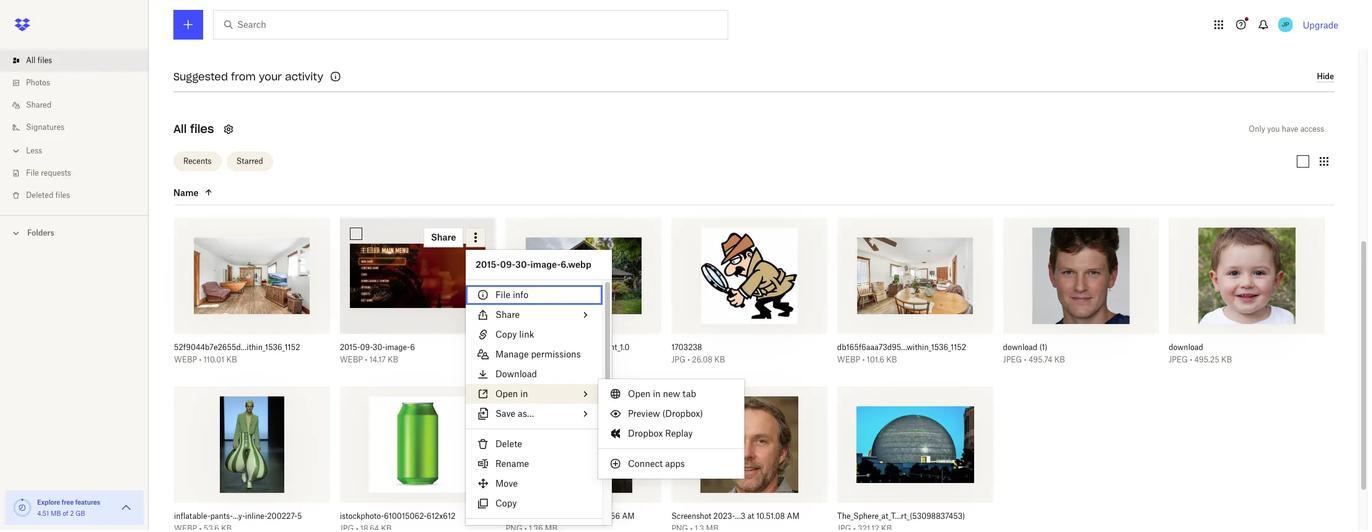 Task type: locate. For each thing, give the bounding box(es) containing it.
all files up 'recents'
[[173, 122, 214, 136]]

copy inside menu item
[[496, 499, 517, 509]]

in up as…
[[521, 389, 528, 400]]

image- up file info menu item
[[531, 260, 561, 270]]

download jpeg • 495.25 kb
[[1169, 343, 1233, 365]]

• inside 1703238 jpg • 26.08 kb
[[688, 356, 690, 365]]

kb down download (1) button
[[1055, 356, 1066, 365]]

open in new tab menu item
[[599, 385, 745, 405]]

am.png inside screenshot 20…1.08 am.png
[[318, 62, 350, 72]]

tab
[[683, 389, 696, 400]]

1 horizontal spatial 2015-
[[476, 260, 500, 270]]

screenshot 2023-…19 at 9.45.56 am button
[[506, 513, 635, 522]]

1 horizontal spatial file
[[496, 290, 511, 300]]

30- for 6.webp
[[516, 260, 531, 270]]

screenshot 20…5.56 am.png link
[[182, 47, 272, 74]]

download up 495.25
[[1169, 343, 1204, 353]]

1703238
[[672, 343, 702, 353]]

kb inside db165f6aaa73d95…within_1536_1152 webp • 101.6 kb
[[887, 356, 897, 365]]

screenshot inside screenshot 20…5.56 am.png
[[185, 48, 231, 59]]

file left info
[[496, 290, 511, 300]]

am.png inside screenshot 20…5.56 am.png
[[211, 62, 243, 72]]

2 jpeg from the left
[[1169, 356, 1188, 365]]

2 webp from the left
[[340, 356, 363, 365]]

at inside screenshot 2023-…19 at 9.45.56 am button
[[585, 513, 592, 522]]

kb inside download jpeg • 495.25 kb
[[1222, 356, 1233, 365]]

2023- down move menu item
[[548, 513, 569, 522]]

1 copy from the top
[[496, 330, 517, 340]]

1 vertical spatial image-
[[385, 343, 410, 353]]

1 horizontal spatial 09-
[[500, 260, 516, 270]]

screenshot for screenshot 2023-…19 at 9.45.56 am
[[506, 513, 546, 522]]

0 horizontal spatial am.png
[[211, 62, 243, 72]]

0 horizontal spatial all
[[26, 56, 36, 65]]

webp left "101.6"
[[838, 356, 861, 365]]

open inside 'menu item'
[[496, 389, 518, 400]]

files for the deleted files link on the left of the page
[[55, 191, 70, 200]]

1 horizontal spatial 2023-
[[714, 513, 735, 522]]

am for screenshot 2023-…19 at 9.45.56 am
[[622, 513, 635, 522]]

file info
[[496, 290, 529, 300]]

in left the new
[[653, 389, 661, 400]]

in for open in new tab
[[653, 389, 661, 400]]

share
[[496, 310, 520, 320]]

connect apps
[[628, 459, 685, 470]]

2 kb from the left
[[388, 356, 399, 365]]

screenshot up suggested at left
[[185, 48, 231, 59]]

0 horizontal spatial webp
[[174, 356, 197, 365]]

30- inside 2015-09-30-image-6 webp • 14.17 kb
[[373, 343, 385, 353]]

less image
[[10, 145, 22, 157]]

09- inside 2015-09-30-image-6 webp • 14.17 kb
[[360, 343, 373, 353]]

open up "preview"
[[628, 389, 651, 400]]

30- up the 14.17
[[373, 343, 385, 353]]

52f9044b7e2655d…ithin_1536_1152 button
[[174, 343, 303, 353]]

open for open in
[[496, 389, 518, 400]]

am
[[622, 513, 635, 522], [787, 513, 800, 522]]

photos link
[[10, 72, 149, 94]]

jpg down 1703238
[[672, 356, 686, 365]]

deleted
[[26, 191, 53, 200]]

1 vertical spatial file
[[496, 290, 511, 300]]

dropbox link for 20…1.08
[[326, 74, 356, 87]]

kb for jpg • 26.08 kb
[[715, 356, 725, 365]]

am inside row
[[622, 513, 635, 522]]

screenshot left …3
[[672, 513, 712, 522]]

1 jpeg from the left
[[1003, 356, 1022, 365]]

am for screenshot 2023-…3 at 10.51.08 am
[[787, 513, 800, 522]]

2023-
[[548, 513, 569, 522], [714, 513, 735, 522]]

open for open in new tab
[[628, 389, 651, 400]]

0 vertical spatial all
[[26, 56, 36, 65]]

0 horizontal spatial 2023-
[[548, 513, 569, 522]]

kb inside 4570_university_…pierre_galant_1.0 jpg • 260.44 kb
[[554, 356, 564, 365]]

1 kb from the left
[[226, 356, 237, 365]]

dropbox down screenshot 20…5.56 am.png link
[[219, 76, 249, 85]]

0 horizontal spatial all files
[[26, 56, 52, 65]]

jpg
[[506, 356, 520, 365], [672, 356, 686, 365]]

list containing all files
[[0, 42, 149, 216]]

2 • from the left
[[365, 356, 368, 365]]

1 download from the left
[[1003, 343, 1038, 353]]

1 vertical spatial 2015-
[[340, 343, 360, 353]]

1 am.png from the left
[[211, 62, 243, 72]]

manage permissions
[[496, 349, 581, 360]]

the_sphere_at_t…rt_(53098837453)
[[838, 513, 965, 522]]

0 horizontal spatial image-
[[385, 343, 410, 353]]

• inside download jpeg • 495.25 kb
[[1190, 356, 1193, 365]]

copy down move
[[496, 499, 517, 509]]

2 horizontal spatial dropbox
[[628, 429, 663, 439]]

0 vertical spatial 09-
[[500, 260, 516, 270]]

from
[[231, 70, 256, 83]]

• down 1703238
[[688, 356, 690, 365]]

files up photos
[[38, 56, 52, 65]]

am inside row
[[787, 513, 800, 522]]

download for jpeg
[[1003, 343, 1038, 353]]

delete menu item
[[466, 435, 603, 455]]

files inside "list item"
[[38, 56, 52, 65]]

610015062-
[[384, 513, 427, 522]]

• inside 4570_university_…pierre_galant_1.0 jpg • 260.44 kb
[[522, 356, 524, 365]]

webp inside 2015-09-30-image-6 webp • 14.17 kb
[[340, 356, 363, 365]]

kb right 26.08
[[715, 356, 725, 365]]

file info menu item
[[466, 286, 603, 305]]

file, db165f6aaa73d95c9004256537e7037b-uncropped_scaled_within_1536_1152.webp row
[[838, 218, 994, 374]]

dropbox link down screenshot 20…5.56 am.png link
[[219, 74, 249, 87]]

2 vertical spatial files
[[55, 191, 70, 200]]

1 horizontal spatial jpg
[[672, 356, 686, 365]]

in for open in
[[521, 389, 528, 400]]

preview (dropbox) menu item
[[599, 405, 745, 424]]

2 jpg from the left
[[672, 356, 686, 365]]

0 vertical spatial file
[[26, 169, 39, 178]]

4 kb from the left
[[715, 356, 725, 365]]

rename menu item
[[466, 455, 603, 475]]

2 am from the left
[[787, 513, 800, 522]]

jpeg inside download (1) jpeg • 495.74 kb
[[1003, 356, 1022, 365]]

save as… menu item
[[466, 405, 603, 424]]

495.25
[[1195, 356, 1220, 365]]

kb right the 14.17
[[388, 356, 399, 365]]

• inside 52f9044b7e2655d…ithin_1536_1152 webp • 110.01 kb
[[199, 356, 202, 365]]

0 horizontal spatial download
[[1003, 343, 1038, 353]]

1 horizontal spatial download
[[1169, 343, 1204, 353]]

in inside menu item
[[653, 389, 661, 400]]

jpg inside 4570_university_…pierre_galant_1.0 jpg • 260.44 kb
[[506, 356, 520, 365]]

• left 110.01
[[199, 356, 202, 365]]

0 horizontal spatial in
[[521, 389, 528, 400]]

1 2023- from the left
[[548, 513, 569, 522]]

0 horizontal spatial jpg
[[506, 356, 520, 365]]

30- for 6
[[373, 343, 385, 353]]

dropbox replay menu item
[[599, 424, 745, 444]]

kb inside 52f9044b7e2655d…ithin_1536_1152 webp • 110.01 kb
[[226, 356, 237, 365]]

1 webp from the left
[[174, 356, 197, 365]]

0 vertical spatial image-
[[531, 260, 561, 270]]

1703238 jpg • 26.08 kb
[[672, 343, 725, 365]]

1 jpg from the left
[[506, 356, 520, 365]]

•
[[199, 356, 202, 365], [365, 356, 368, 365], [522, 356, 524, 365], [688, 356, 690, 365], [863, 356, 865, 365], [1024, 356, 1027, 365], [1190, 356, 1193, 365]]

list
[[0, 42, 149, 216]]

0 horizontal spatial files
[[38, 56, 52, 65]]

2 horizontal spatial files
[[190, 122, 214, 136]]

link
[[519, 330, 534, 340]]

2023- left 10.51.08 at bottom
[[714, 513, 735, 522]]

1 horizontal spatial am.png
[[318, 62, 350, 72]]

dropbox link down screenshot 20…1.08 am.png link
[[326, 74, 356, 87]]

• inside download (1) jpeg • 495.74 kb
[[1024, 356, 1027, 365]]

3 kb from the left
[[554, 356, 564, 365]]

…19
[[569, 513, 583, 522]]

1 horizontal spatial at
[[748, 513, 755, 522]]

screenshot 2023-…19 at 9.45.56 am
[[506, 513, 635, 522]]

all files up photos
[[26, 56, 52, 65]]

• left 495.25
[[1190, 356, 1193, 365]]

jpg inside 1703238 jpg • 26.08 kb
[[672, 356, 686, 365]]

upgrade
[[1303, 20, 1339, 30]]

screenshot 20…1.08 am.png link
[[289, 47, 379, 74]]

kb down download button
[[1222, 356, 1233, 365]]

1 horizontal spatial files
[[55, 191, 70, 200]]

2 am.png from the left
[[318, 62, 350, 72]]

screenshot 2023-…3 at 10.51.08 am
[[672, 513, 800, 522]]

260.44
[[526, 356, 552, 365]]

file down less
[[26, 169, 39, 178]]

09- up the 14.17
[[360, 343, 373, 353]]

kb inside 1703238 jpg • 26.08 kb
[[715, 356, 725, 365]]

0 horizontal spatial dropbox link
[[219, 74, 249, 87]]

download menu item
[[466, 365, 603, 385]]

• for 4570_university_…pierre_galant_1.0 jpg • 260.44 kb
[[522, 356, 524, 365]]

screenshot inside screenshot 2023-…19 at 9.45.56 am button
[[506, 513, 546, 522]]

download for •
[[1169, 343, 1204, 353]]

webp left the 14.17
[[340, 356, 363, 365]]

0 horizontal spatial dropbox
[[219, 76, 249, 85]]

dropbox
[[219, 76, 249, 85], [326, 76, 356, 85], [628, 429, 663, 439]]

6 • from the left
[[1024, 356, 1027, 365]]

0 vertical spatial 2015-
[[476, 260, 500, 270]]

20…1.08
[[342, 48, 376, 59]]

all
[[26, 56, 36, 65], [173, 122, 187, 136]]

am right the "9.45.56"
[[622, 513, 635, 522]]

1 horizontal spatial in
[[653, 389, 661, 400]]

kb for jpg • 260.44 kb
[[554, 356, 564, 365]]

suggested
[[173, 70, 228, 83]]

copy link menu item
[[466, 325, 603, 345]]

kb inside download (1) jpeg • 495.74 kb
[[1055, 356, 1066, 365]]

open in new tab
[[628, 389, 696, 400]]

2 horizontal spatial webp
[[838, 356, 861, 365]]

image- up the 14.17
[[385, 343, 410, 353]]

• left 495.74
[[1024, 356, 1027, 365]]

2015-09-30-image-6 webp • 14.17 kb
[[340, 343, 415, 365]]

5 kb from the left
[[887, 356, 897, 365]]

at inside screenshot 2023-…3 at 10.51.08 am button
[[748, 513, 755, 522]]

2015-09-30-image-6.webp
[[476, 260, 592, 270]]

dropbox for 20…5.56
[[219, 76, 249, 85]]

copy link
[[496, 330, 534, 340]]

quota usage element
[[12, 499, 32, 519]]

1 open from the left
[[496, 389, 518, 400]]

2 2023- from the left
[[714, 513, 735, 522]]

7 kb from the left
[[1222, 356, 1233, 365]]

copy menu item
[[466, 494, 603, 514]]

2023- inside row
[[548, 513, 569, 522]]

9.45.56
[[594, 513, 620, 522]]

2023- inside row
[[714, 513, 735, 522]]

connect
[[628, 459, 663, 470]]

0 horizontal spatial am
[[622, 513, 635, 522]]

in
[[521, 389, 528, 400], [653, 389, 661, 400]]

2 at from the left
[[748, 513, 755, 522]]

requests
[[41, 169, 71, 178]]

0 horizontal spatial jpeg
[[1003, 356, 1022, 365]]

file, 1703238.jpg row
[[672, 218, 828, 374]]

1 horizontal spatial am
[[787, 513, 800, 522]]

dropbox down "preview"
[[628, 429, 663, 439]]

kb down 52f9044b7e2655d…ithin_1536_1152 on the bottom left of the page
[[226, 356, 237, 365]]

screenshot
[[185, 48, 231, 59], [293, 48, 339, 59], [506, 513, 546, 522], [672, 513, 712, 522]]

pants-
[[210, 513, 233, 522]]

• for 1703238 jpg • 26.08 kb
[[688, 356, 690, 365]]

explore
[[37, 499, 60, 507]]

dropbox down screenshot 20…1.08 am.png link
[[326, 76, 356, 85]]

5 • from the left
[[863, 356, 865, 365]]

shared
[[26, 100, 51, 110]]

0 horizontal spatial 09-
[[360, 343, 373, 353]]

1 horizontal spatial jpeg
[[1169, 356, 1188, 365]]

2 in from the left
[[653, 389, 661, 400]]

screenshot for screenshot 2023-…3 at 10.51.08 am
[[672, 513, 712, 522]]

download left (1) on the bottom of page
[[1003, 343, 1038, 353]]

image- for 6.webp
[[531, 260, 561, 270]]

7 • from the left
[[1190, 356, 1193, 365]]

in inside 'menu item'
[[521, 389, 528, 400]]

screenshot up activity
[[293, 48, 339, 59]]

0 horizontal spatial at
[[585, 513, 592, 522]]

inflatable-
[[174, 513, 210, 522]]

delete
[[496, 439, 522, 450]]

0 vertical spatial files
[[38, 56, 52, 65]]

file, download (1).jpeg row
[[1003, 218, 1159, 374]]

1 • from the left
[[199, 356, 202, 365]]

at right …3
[[748, 513, 755, 522]]

files up 'recents'
[[190, 122, 214, 136]]

0 vertical spatial all files
[[26, 56, 52, 65]]

am right 10.51.08 at bottom
[[787, 513, 800, 522]]

0 horizontal spatial file
[[26, 169, 39, 178]]

jpeg left 495.25
[[1169, 356, 1188, 365]]

file, inflatable-pants-today-inline-200227-5.webp row
[[174, 387, 330, 531]]

download
[[1003, 343, 1038, 353], [1169, 343, 1204, 353]]

webp
[[174, 356, 197, 365], [340, 356, 363, 365], [838, 356, 861, 365]]

open up save
[[496, 389, 518, 400]]

deleted files link
[[10, 185, 149, 207]]

2015- inside 2015-09-30-image-6 webp • 14.17 kb
[[340, 343, 360, 353]]

all up photos
[[26, 56, 36, 65]]

screenshot for screenshot 20…5.56 am.png
[[185, 48, 231, 59]]

6 kb from the left
[[1055, 356, 1066, 365]]

screenshot for screenshot 20…1.08 am.png
[[293, 48, 339, 59]]

• inside db165f6aaa73d95…within_1536_1152 webp • 101.6 kb
[[863, 356, 865, 365]]

1 vertical spatial all files
[[173, 122, 214, 136]]

0 horizontal spatial open
[[496, 389, 518, 400]]

1 in from the left
[[521, 389, 528, 400]]

0 vertical spatial 30-
[[516, 260, 531, 270]]

download inside download jpeg • 495.25 kb
[[1169, 343, 1204, 353]]

dropbox link for 20…5.56
[[219, 74, 249, 87]]

1 horizontal spatial dropbox link
[[326, 74, 356, 87]]

screenshot 20…1.08 am.png
[[293, 48, 376, 72]]

the_sphere_at_t…rt_(53098837453) button
[[838, 513, 966, 522]]

• left "101.6"
[[863, 356, 865, 365]]

1 horizontal spatial all
[[173, 122, 187, 136]]

3 webp from the left
[[838, 356, 861, 365]]

webp for webp • 110.01 kb
[[174, 356, 197, 365]]

30- up info
[[516, 260, 531, 270]]

09- for 2015-09-30-image-6.webp
[[500, 260, 516, 270]]

0 horizontal spatial 30-
[[373, 343, 385, 353]]

2 dropbox link from the left
[[326, 74, 356, 87]]

screenshot inside screenshot 20…1.08 am.png
[[293, 48, 339, 59]]

• for download jpeg • 495.25 kb
[[1190, 356, 1193, 365]]

replay
[[665, 429, 693, 439]]

52f9044b7e2655d…ithin_1536_1152
[[174, 343, 300, 353]]

move menu item
[[466, 475, 603, 494]]

webp left 110.01
[[174, 356, 197, 365]]

gb
[[76, 511, 85, 518]]

1 horizontal spatial webp
[[340, 356, 363, 365]]

dropbox link
[[219, 74, 249, 87], [326, 74, 356, 87]]

name
[[173, 187, 199, 198]]

2 copy from the top
[[496, 499, 517, 509]]

screenshot down move menu item
[[506, 513, 546, 522]]

1 horizontal spatial open
[[628, 389, 651, 400]]

3 • from the left
[[522, 356, 524, 365]]

09- up file info at the bottom left
[[500, 260, 516, 270]]

• up download
[[522, 356, 524, 365]]

4.51
[[37, 511, 49, 518]]

file for file info
[[496, 290, 511, 300]]

at for 10.51.08
[[748, 513, 755, 522]]

1 vertical spatial 09-
[[360, 343, 373, 353]]

copy inside menu item
[[496, 330, 517, 340]]

all files list item
[[0, 50, 149, 72]]

file, 52f9044b7e2655d26eb85c0b2abdc392-uncropped_scaled_within_1536_1152.webp row
[[174, 218, 330, 374]]

jpg up download
[[506, 356, 520, 365]]

image- inside 2015-09-30-image-6 webp • 14.17 kb
[[385, 343, 410, 353]]

…3
[[735, 513, 746, 522]]

1 horizontal spatial 30-
[[516, 260, 531, 270]]

1 dropbox link from the left
[[219, 74, 249, 87]]

1 vertical spatial 30-
[[373, 343, 385, 353]]

free
[[62, 499, 74, 507]]

• for db165f6aaa73d95…within_1536_1152 webp • 101.6 kb
[[863, 356, 865, 365]]

0 horizontal spatial 2015-
[[340, 343, 360, 353]]

(1)
[[1040, 343, 1048, 353]]

jpg for jpg • 260.44 kb
[[506, 356, 520, 365]]

kb down the 4570_university_…pierre_galant_1.0
[[554, 356, 564, 365]]

4 • from the left
[[688, 356, 690, 365]]

file inside list
[[26, 169, 39, 178]]

of
[[63, 511, 68, 518]]

manage
[[496, 349, 529, 360]]

2 open from the left
[[628, 389, 651, 400]]

files right deleted
[[55, 191, 70, 200]]

09-
[[500, 260, 516, 270], [360, 343, 373, 353]]

screenshot inside screenshot 2023-…3 at 10.51.08 am button
[[672, 513, 712, 522]]

copy down share
[[496, 330, 517, 340]]

all up 'recents'
[[173, 122, 187, 136]]

download button
[[1169, 343, 1298, 353]]

file inside menu item
[[496, 290, 511, 300]]

1 vertical spatial copy
[[496, 499, 517, 509]]

1 am from the left
[[622, 513, 635, 522]]

1 horizontal spatial dropbox
[[326, 76, 356, 85]]

open inside menu item
[[628, 389, 651, 400]]

webp inside 52f9044b7e2655d…ithin_1536_1152 webp • 110.01 kb
[[174, 356, 197, 365]]

am.png
[[211, 62, 243, 72], [318, 62, 350, 72]]

activity
[[285, 70, 323, 83]]

download inside download (1) jpeg • 495.74 kb
[[1003, 343, 1038, 353]]

permissions
[[531, 349, 581, 360]]

at right …19
[[585, 513, 592, 522]]

…y-
[[233, 513, 245, 522]]

jpeg left 495.74
[[1003, 356, 1022, 365]]

webp inside db165f6aaa73d95…within_1536_1152 webp • 101.6 kb
[[838, 356, 861, 365]]

recents button
[[173, 152, 222, 172]]

1 at from the left
[[585, 513, 592, 522]]

kb for webp • 101.6 kb
[[887, 356, 897, 365]]

0 vertical spatial copy
[[496, 330, 517, 340]]

preview
[[628, 409, 660, 419]]

1 horizontal spatial image-
[[531, 260, 561, 270]]

2 download from the left
[[1169, 343, 1204, 353]]

4570_university_…pierre_galant_1.0 jpg • 260.44 kb
[[506, 343, 630, 365]]

kb down db165f6aaa73d95…within_1536_1152 button
[[887, 356, 897, 365]]

• left the 14.17
[[365, 356, 368, 365]]

file, 4570_university_ave____pierre_galant_1.0.jpg row
[[506, 218, 662, 374]]



Task type: vqa. For each thing, say whether or not it's contained in the screenshot.
tab list containing All Items
no



Task type: describe. For each thing, give the bounding box(es) containing it.
your
[[259, 70, 282, 83]]

photos
[[26, 78, 50, 87]]

preview (dropbox)
[[628, 409, 703, 419]]

screenshot 2023-…3 at 10.51.08 am button
[[672, 513, 800, 522]]

recents
[[183, 157, 212, 166]]

1 vertical spatial files
[[190, 122, 214, 136]]

move
[[496, 479, 518, 489]]

deleted files
[[26, 191, 70, 200]]

jpg for jpg • 26.08 kb
[[672, 356, 686, 365]]

all inside "list item"
[[26, 56, 36, 65]]

rename
[[496, 459, 529, 470]]

2023- for …3
[[714, 513, 735, 522]]

5
[[297, 513, 302, 522]]

1703238 button
[[672, 343, 800, 353]]

mb
[[51, 511, 61, 518]]

access
[[1301, 124, 1325, 134]]

copy for copy link
[[496, 330, 517, 340]]

connect apps menu item
[[599, 455, 745, 475]]

istockphoto-610015062-612x612
[[340, 513, 456, 522]]

file, 2015-09-30-image-6.webp row
[[340, 218, 496, 374]]

signatures link
[[10, 116, 149, 139]]

file requests
[[26, 169, 71, 178]]

inflatable-pants-…y-inline-200227-5 button
[[174, 513, 303, 522]]

as…
[[518, 409, 534, 419]]

files for the all files link
[[38, 56, 52, 65]]

db165f6aaa73d95…within_1536_1152 webp • 101.6 kb
[[838, 343, 967, 365]]

6
[[410, 343, 415, 353]]

save as…
[[496, 409, 534, 419]]

shared link
[[10, 94, 149, 116]]

share menu item
[[466, 305, 603, 325]]

file, download.jpeg row
[[1169, 218, 1325, 374]]

starred button
[[227, 152, 273, 172]]

101.6
[[867, 356, 885, 365]]

file for file requests
[[26, 169, 39, 178]]

6.webp
[[561, 260, 592, 270]]

at for 9.45.56
[[585, 513, 592, 522]]

apps
[[665, 459, 685, 470]]

26.08
[[692, 356, 713, 365]]

istockphoto-
[[340, 513, 384, 522]]

2023- for …19
[[548, 513, 569, 522]]

2015-09-30-image-6 button
[[340, 343, 469, 353]]

db165f6aaa73d95…within_1536_1152 button
[[838, 343, 967, 353]]

jpeg inside download jpeg • 495.25 kb
[[1169, 356, 1188, 365]]

all files inside "list item"
[[26, 56, 52, 65]]

save
[[496, 409, 516, 419]]

open in menu item
[[466, 385, 603, 405]]

kb for webp • 110.01 kb
[[226, 356, 237, 365]]

file, screenshot 2023-10-19 at 9.45.56 am.png row
[[506, 387, 662, 531]]

1 vertical spatial all
[[173, 122, 187, 136]]

kb inside 2015-09-30-image-6 webp • 14.17 kb
[[388, 356, 399, 365]]

2
[[70, 511, 74, 518]]

52f9044b7e2655d…ithin_1536_1152 webp • 110.01 kb
[[174, 343, 300, 365]]

you
[[1268, 124, 1280, 134]]

495.74
[[1029, 356, 1053, 365]]

file, screenshot 2023-11-13 at 10.51.08 am.png row
[[672, 387, 828, 531]]

dropbox image
[[10, 12, 35, 37]]

only
[[1249, 124, 1266, 134]]

download (1) button
[[1003, 343, 1132, 353]]

upgrade link
[[1303, 20, 1339, 30]]

09- for 2015-09-30-image-6 webp • 14.17 kb
[[360, 343, 373, 353]]

2015- for 2015-09-30-image-6.webp
[[476, 260, 500, 270]]

110.01
[[204, 356, 224, 365]]

suggested from your activity
[[173, 70, 323, 83]]

webp for webp • 101.6 kb
[[838, 356, 861, 365]]

4570_university_…pierre_galant_1.0 button
[[506, 343, 635, 353]]

signatures
[[26, 123, 64, 132]]

200227-
[[267, 513, 297, 522]]

dropbox for 20…1.08
[[326, 76, 356, 85]]

all files link
[[10, 50, 149, 72]]

info
[[513, 290, 529, 300]]

1 horizontal spatial all files
[[173, 122, 214, 136]]

folders
[[27, 229, 54, 238]]

new
[[663, 389, 680, 400]]

only you have access
[[1249, 124, 1325, 134]]

copy for copy
[[496, 499, 517, 509]]

612x612
[[427, 513, 456, 522]]

download
[[496, 369, 537, 380]]

download (1) jpeg • 495.74 kb
[[1003, 343, 1066, 365]]

image- for 6
[[385, 343, 410, 353]]

features
[[75, 499, 100, 507]]

14.17
[[370, 356, 386, 365]]

4570_university_…pierre_galant_1.0
[[506, 343, 630, 353]]

• for 52f9044b7e2655d…ithin_1536_1152 webp • 110.01 kb
[[199, 356, 202, 365]]

file, the_sphere_at_the_venetian_resort_(53098837453).jpg row
[[838, 387, 994, 531]]

less
[[26, 146, 42, 156]]

screenshot 20…5.56 am.png
[[185, 48, 270, 72]]

folders button
[[0, 224, 149, 242]]

dropbox inside menu item
[[628, 429, 663, 439]]

am.png for 20…1.08
[[318, 62, 350, 72]]

dropbox replay
[[628, 429, 693, 439]]

file, istockphoto-610015062-612x612.jpg row
[[340, 387, 496, 531]]

manage permissions menu item
[[466, 345, 603, 365]]

inflatable-pants-…y-inline-200227-5
[[174, 513, 302, 522]]

• inside 2015-09-30-image-6 webp • 14.17 kb
[[365, 356, 368, 365]]

(dropbox)
[[663, 409, 703, 419]]

am.png for 20…5.56
[[211, 62, 243, 72]]

kb for jpeg • 495.25 kb
[[1222, 356, 1233, 365]]

have
[[1282, 124, 1299, 134]]

file requests link
[[10, 162, 149, 185]]

db165f6aaa73d95…within_1536_1152
[[838, 343, 967, 353]]

2015- for 2015-09-30-image-6 webp • 14.17 kb
[[340, 343, 360, 353]]

starred
[[236, 157, 263, 166]]

name button
[[173, 185, 278, 200]]

open in
[[496, 389, 528, 400]]



